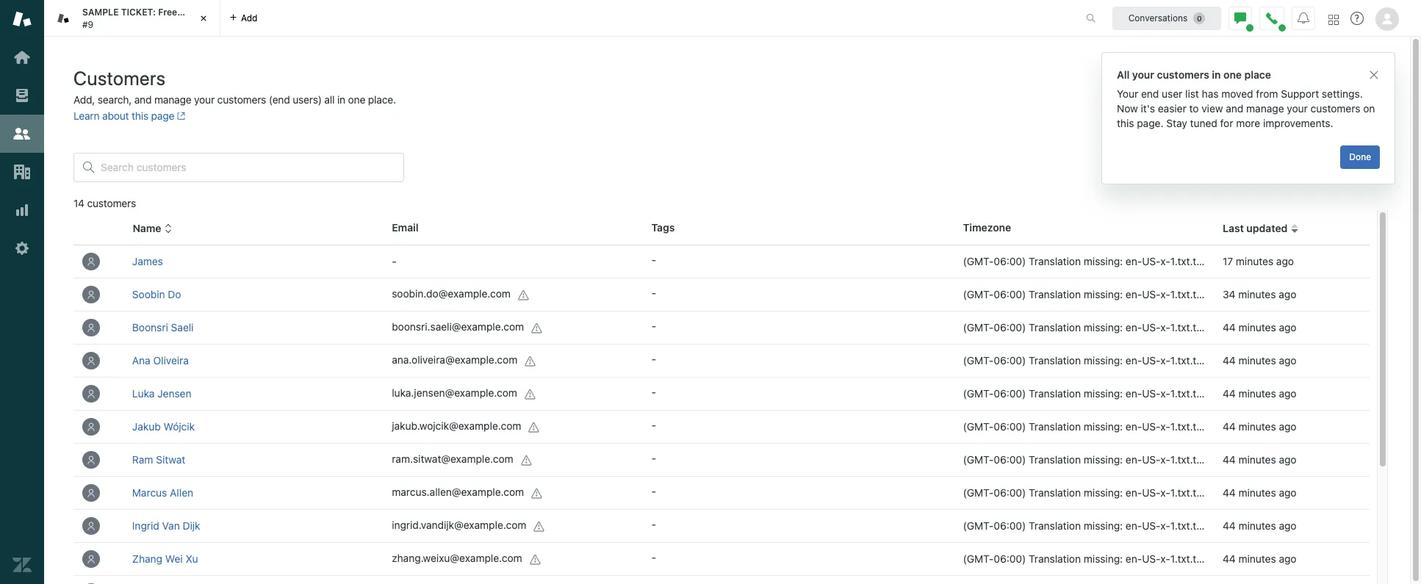 Task type: describe. For each thing, give the bounding box(es) containing it.
place.
[[368, 93, 396, 106]]

marcus allen link
[[132, 487, 193, 499]]

1.txt.timezone.america_chicago for ram.sitwat@example.com
[[1171, 454, 1321, 466]]

1 translation from the top
[[1029, 255, 1082, 268]]

close image
[[1369, 69, 1381, 81]]

1 en- from the top
[[1126, 255, 1143, 268]]

ana.oliveira@example.com
[[392, 354, 518, 366]]

44 minutes ago for ana.oliveira@example.com
[[1223, 354, 1297, 367]]

(end
[[269, 93, 290, 106]]

van
[[162, 520, 180, 532]]

on
[[1364, 102, 1376, 115]]

translation for marcus.allen@example.com
[[1029, 487, 1082, 499]]

ingrid van dijk
[[132, 520, 200, 532]]

ingrid van dijk link
[[132, 520, 200, 532]]

done
[[1350, 151, 1372, 162]]

customers down settings.
[[1311, 102, 1361, 115]]

minutes for ingrid.vandijk@example.com
[[1239, 520, 1277, 532]]

unverified email image for boonsri.saeli@example.com
[[532, 323, 543, 334]]

- for ingrid.vandijk@example.com
[[652, 518, 657, 531]]

- for boonsri.saeli@example.com
[[652, 320, 657, 332]]

zhang
[[132, 553, 163, 565]]

free
[[158, 7, 177, 18]]

ago for soobin.do@example.com
[[1280, 288, 1297, 301]]

us- for zhang.weixu@example.com
[[1143, 553, 1161, 565]]

(gmt-06:00) translation missing: en-us-x-1.txt.timezone.america_chicago for zhang.weixu@example.com
[[964, 553, 1321, 565]]

this inside all your customers in one place your end user list has moved from support settings. now it's easier to view and manage your customers on this page. stay tuned for more improvements.
[[1118, 117, 1135, 129]]

17
[[1223, 255, 1234, 268]]

and inside customers add, search, and manage your customers (end users) all in one place.
[[134, 93, 152, 106]]

(gmt-06:00) translation missing: en-us-x-1.txt.timezone.america_chicago for ingrid.vandijk@example.com
[[964, 520, 1321, 532]]

from
[[1257, 87, 1279, 100]]

ram sitwat
[[132, 454, 185, 466]]

improvements.
[[1264, 117, 1334, 129]]

us- for boonsri.saeli@example.com
[[1143, 321, 1161, 334]]

(gmt- for ana.oliveira@example.com
[[964, 354, 994, 367]]

44 minutes ago for ingrid.vandijk@example.com
[[1223, 520, 1297, 532]]

learn
[[74, 110, 100, 122]]

06:00) for ingrid.vandijk@example.com
[[994, 520, 1027, 532]]

customers up list
[[1158, 68, 1210, 81]]

1 missing: from the top
[[1084, 255, 1124, 268]]

(gmt- for ram.sitwat@example.com
[[964, 454, 994, 466]]

us- for ingrid.vandijk@example.com
[[1143, 520, 1161, 532]]

admin image
[[12, 239, 32, 258]]

unverified email image for zhang.weixu@example.com
[[530, 554, 542, 566]]

1.txt.timezone.america_chicago for zhang.weixu@example.com
[[1171, 553, 1321, 565]]

unverified email image for jakub.wojcik@example.com
[[529, 422, 541, 434]]

minutes for ana.oliveira@example.com
[[1239, 354, 1277, 367]]

jakub.wojcik@example.com
[[392, 420, 522, 433]]

luka jensen
[[132, 387, 192, 400]]

manage inside all your customers in one place your end user list has moved from support settings. now it's easier to view and manage your customers on this page. stay tuned for more improvements.
[[1247, 102, 1285, 115]]

tuned
[[1191, 117, 1218, 129]]

support
[[1282, 87, 1320, 100]]

jensen
[[158, 387, 192, 400]]

44 minutes ago for zhang.weixu@example.com
[[1223, 553, 1297, 565]]

jakub wójcik link
[[132, 421, 195, 433]]

add customer
[[1311, 77, 1377, 90]]

ingrid.vandijk@example.com
[[392, 519, 527, 532]]

close image
[[196, 11, 211, 26]]

wójcik
[[164, 421, 195, 433]]

settings.
[[1323, 87, 1364, 100]]

06:00) for ana.oliveira@example.com
[[994, 354, 1027, 367]]

translation for ingrid.vandijk@example.com
[[1029, 520, 1082, 532]]

xu
[[186, 553, 198, 565]]

last updated
[[1223, 222, 1288, 235]]

minutes for ram.sitwat@example.com
[[1239, 454, 1277, 466]]

tabs tab list
[[44, 0, 1071, 37]]

zendesk image
[[12, 556, 32, 575]]

- for soobin.do@example.com
[[652, 287, 657, 299]]

boonsri
[[132, 321, 168, 334]]

us- for ram.sitwat@example.com
[[1143, 454, 1161, 466]]

minutes for boonsri.saeli@example.com
[[1239, 321, 1277, 334]]

(gmt-06:00) translation missing: en-us-x-1.txt.timezone.america_chicago for ana.oliveira@example.com
[[964, 354, 1321, 367]]

x- for ram.sitwat@example.com
[[1161, 454, 1171, 466]]

44 for ana.oliveira@example.com
[[1223, 354, 1236, 367]]

1 1.txt.timezone.america_chicago from the top
[[1171, 255, 1321, 268]]

wei
[[165, 553, 183, 565]]

06:00) for jakub.wojcik@example.com
[[994, 421, 1027, 433]]

ram sitwat link
[[132, 454, 185, 466]]

saeli
[[171, 321, 194, 334]]

34 minutes ago
[[1223, 288, 1297, 301]]

views image
[[12, 86, 32, 105]]

jakub wójcik
[[132, 421, 195, 433]]

us- for ana.oliveira@example.com
[[1143, 354, 1161, 367]]

Search customers field
[[101, 161, 395, 174]]

translation for zhang.weixu@example.com
[[1029, 553, 1082, 565]]

zhang wei xu link
[[132, 553, 198, 565]]

ago for boonsri.saeli@example.com
[[1280, 321, 1297, 334]]

customer
[[1332, 77, 1377, 90]]

minutes for soobin.do@example.com
[[1239, 288, 1277, 301]]

unverified email image for ram.sitwat@example.com
[[521, 455, 533, 467]]

all
[[325, 93, 335, 106]]

updated
[[1247, 222, 1288, 235]]

last
[[1223, 222, 1245, 235]]

zendesk products image
[[1329, 14, 1340, 25]]

1 us- from the top
[[1143, 255, 1161, 268]]

customers right "14"
[[87, 197, 136, 210]]

en- for zhang.weixu@example.com
[[1126, 553, 1143, 565]]

sample ticket: free repair #9
[[82, 7, 205, 30]]

your
[[1118, 87, 1139, 100]]

44 for ingrid.vandijk@example.com
[[1223, 520, 1236, 532]]

0 horizontal spatial this
[[132, 110, 149, 122]]

customers image
[[12, 124, 32, 143]]

zhang wei xu
[[132, 553, 198, 565]]

- for ram.sitwat@example.com
[[652, 452, 657, 465]]

luka
[[132, 387, 155, 400]]

1 06:00) from the top
[[994, 255, 1027, 268]]

unverified email image for marcus.allen@example.com
[[532, 488, 543, 500]]

james
[[132, 255, 163, 268]]

14 customers
[[74, 197, 136, 210]]

translation for ana.oliveira@example.com
[[1029, 354, 1082, 367]]

users)
[[293, 93, 322, 106]]

1 (gmt- from the top
[[964, 255, 994, 268]]

06:00) for boonsri.saeli@example.com
[[994, 321, 1027, 334]]

1.txt.timezone.america_chicago for jakub.wojcik@example.com
[[1171, 421, 1321, 433]]

- for marcus.allen@example.com
[[652, 485, 657, 498]]

reporting image
[[12, 201, 32, 220]]

main element
[[0, 0, 44, 585]]

name
[[132, 222, 161, 235]]

x- for luka.jensen@example.com
[[1161, 387, 1171, 400]]

name button
[[132, 222, 173, 235]]

44 for boonsri.saeli@example.com
[[1223, 321, 1236, 334]]

boonsri.saeli@example.com
[[392, 321, 524, 333]]

search,
[[98, 93, 132, 106]]

us- for jakub.wojcik@example.com
[[1143, 421, 1161, 433]]

all
[[1118, 68, 1130, 81]]

minutes for zhang.weixu@example.com
[[1239, 553, 1277, 565]]

about
[[102, 110, 129, 122]]

translation for ram.sitwat@example.com
[[1029, 454, 1082, 466]]

organizations image
[[12, 162, 32, 182]]

44 for zhang.weixu@example.com
[[1223, 553, 1236, 565]]

marcus
[[132, 487, 167, 499]]

(gmt- for ingrid.vandijk@example.com
[[964, 520, 994, 532]]

add
[[1311, 77, 1330, 90]]

#9
[[82, 19, 94, 30]]

marcus allen
[[132, 487, 193, 499]]

en- for ana.oliveira@example.com
[[1126, 354, 1143, 367]]

1.txt.timezone.america_chicago for ingrid.vandijk@example.com
[[1171, 520, 1321, 532]]

ana oliveira link
[[132, 354, 189, 367]]

done button
[[1341, 146, 1381, 169]]

boonsri saeli
[[132, 321, 194, 334]]

easier
[[1159, 102, 1187, 115]]

in inside customers add, search, and manage your customers (end users) all in one place.
[[337, 93, 346, 106]]

to
[[1190, 102, 1200, 115]]

missing: for ram.sitwat@example.com
[[1084, 454, 1124, 466]]

34
[[1223, 288, 1236, 301]]

manage inside customers add, search, and manage your customers (end users) all in one place.
[[154, 93, 192, 106]]

it's
[[1142, 102, 1156, 115]]

(gmt- for zhang.weixu@example.com
[[964, 553, 994, 565]]

1.txt.timezone.america_chicago for ana.oliveira@example.com
[[1171, 354, 1321, 367]]

dijk
[[183, 520, 200, 532]]

for
[[1221, 117, 1234, 129]]

learn about this page
[[74, 110, 174, 122]]



Task type: locate. For each thing, give the bounding box(es) containing it.
44 for marcus.allen@example.com
[[1223, 487, 1236, 499]]

06:00) for soobin.do@example.com
[[994, 288, 1027, 301]]

us-
[[1143, 255, 1161, 268], [1143, 288, 1161, 301], [1143, 321, 1161, 334], [1143, 354, 1161, 367], [1143, 387, 1161, 400], [1143, 421, 1161, 433], [1143, 454, 1161, 466], [1143, 487, 1161, 499], [1143, 520, 1161, 532], [1143, 553, 1161, 565]]

ram.sitwat@example.com
[[392, 453, 514, 466]]

page.
[[1138, 117, 1164, 129]]

6 06:00) from the top
[[994, 421, 1027, 433]]

get help image
[[1351, 12, 1365, 25]]

and inside all your customers in one place your end user list has moved from support settings. now it's easier to view and manage your customers on this page. stay tuned for more improvements.
[[1227, 102, 1244, 115]]

2 1.txt.timezone.america_chicago from the top
[[1171, 288, 1321, 301]]

9 06:00) from the top
[[994, 520, 1027, 532]]

soobin
[[132, 288, 165, 301]]

ago for ingrid.vandijk@example.com
[[1280, 520, 1297, 532]]

1.txt.timezone.america_chicago
[[1171, 255, 1321, 268], [1171, 288, 1321, 301], [1171, 321, 1321, 334], [1171, 354, 1321, 367], [1171, 387, 1321, 400], [1171, 421, 1321, 433], [1171, 454, 1321, 466], [1171, 487, 1321, 499], [1171, 520, 1321, 532], [1171, 553, 1321, 565]]

missing: for ingrid.vandijk@example.com
[[1084, 520, 1124, 532]]

6 x- from the top
[[1161, 421, 1171, 433]]

(gmt-06:00) translation missing: en-us-x-1.txt.timezone.america_chicago for marcus.allen@example.com
[[964, 487, 1321, 499]]

4 en- from the top
[[1126, 354, 1143, 367]]

get started image
[[12, 48, 32, 67]]

5 1.txt.timezone.america_chicago from the top
[[1171, 387, 1321, 400]]

your inside customers add, search, and manage your customers (end users) all in one place.
[[194, 93, 215, 106]]

this down now on the right of page
[[1118, 117, 1135, 129]]

6 missing: from the top
[[1084, 421, 1124, 433]]

8 missing: from the top
[[1084, 487, 1124, 499]]

(gmt-06:00) translation missing: en-us-x-1.txt.timezone.america_chicago for luka.jensen@example.com
[[964, 387, 1321, 400]]

2 (gmt- from the top
[[964, 288, 994, 301]]

4 x- from the top
[[1161, 354, 1171, 367]]

3 06:00) from the top
[[994, 321, 1027, 334]]

2 missing: from the top
[[1084, 288, 1124, 301]]

10 us- from the top
[[1143, 553, 1161, 565]]

7 (gmt- from the top
[[964, 454, 994, 466]]

sitwat
[[156, 454, 185, 466]]

44 for luka.jensen@example.com
[[1223, 387, 1236, 400]]

44 minutes ago for luka.jensen@example.com
[[1223, 387, 1297, 400]]

9 1.txt.timezone.america_chicago from the top
[[1171, 520, 1321, 532]]

0 vertical spatial in
[[1213, 68, 1222, 81]]

manage
[[154, 93, 192, 106], [1247, 102, 1285, 115]]

2 44 minutes ago from the top
[[1223, 354, 1297, 367]]

en- for soobin.do@example.com
[[1126, 288, 1143, 301]]

and down moved
[[1227, 102, 1244, 115]]

1.txt.timezone.america_chicago for marcus.allen@example.com
[[1171, 487, 1321, 499]]

(gmt- for boonsri.saeli@example.com
[[964, 321, 994, 334]]

3 en- from the top
[[1126, 321, 1143, 334]]

boonsri saeli link
[[132, 321, 194, 334]]

06:00) for zhang.weixu@example.com
[[994, 553, 1027, 565]]

in inside all your customers in one place your end user list has moved from support settings. now it's easier to view and manage your customers on this page. stay tuned for more improvements.
[[1213, 68, 1222, 81]]

44 minutes ago for boonsri.saeli@example.com
[[1223, 321, 1297, 334]]

ana oliveira
[[132, 354, 189, 367]]

repair
[[180, 7, 205, 18]]

customers
[[1158, 68, 1210, 81], [217, 93, 266, 106], [1311, 102, 1361, 115], [87, 197, 136, 210]]

in
[[1213, 68, 1222, 81], [337, 93, 346, 106]]

manage down from
[[1247, 102, 1285, 115]]

0 vertical spatial unverified email image
[[518, 289, 530, 301]]

2 06:00) from the top
[[994, 288, 1027, 301]]

2 x- from the top
[[1161, 288, 1171, 301]]

1 44 from the top
[[1223, 321, 1236, 334]]

5 x- from the top
[[1161, 387, 1171, 400]]

(gmt-06:00) translation missing: en-us-x-1.txt.timezone.america_chicago for soobin.do@example.com
[[964, 288, 1321, 301]]

8 (gmt- from the top
[[964, 487, 994, 499]]

44 minutes ago for ram.sitwat@example.com
[[1223, 454, 1297, 466]]

44 minutes ago
[[1223, 321, 1297, 334], [1223, 354, 1297, 367], [1223, 387, 1297, 400], [1223, 421, 1297, 433], [1223, 454, 1297, 466], [1223, 487, 1297, 499], [1223, 520, 1297, 532], [1223, 553, 1297, 565]]

10 en- from the top
[[1126, 553, 1143, 565]]

unverified email image
[[518, 289, 530, 301], [521, 455, 533, 467], [534, 521, 546, 533]]

(gmt-06:00) translation missing: en-us-x-1.txt.timezone.america_chicago for ram.sitwat@example.com
[[964, 454, 1321, 466]]

1 vertical spatial unverified email image
[[521, 455, 533, 467]]

6 1.txt.timezone.america_chicago from the top
[[1171, 421, 1321, 433]]

minutes
[[1237, 255, 1274, 268], [1239, 288, 1277, 301], [1239, 321, 1277, 334], [1239, 354, 1277, 367], [1239, 387, 1277, 400], [1239, 421, 1277, 433], [1239, 454, 1277, 466], [1239, 487, 1277, 499], [1239, 520, 1277, 532], [1239, 553, 1277, 565]]

6 44 from the top
[[1223, 487, 1236, 499]]

1 x- from the top
[[1161, 255, 1171, 268]]

4 us- from the top
[[1143, 354, 1161, 367]]

marcus.allen@example.com
[[392, 486, 524, 499]]

learn about this page link
[[74, 110, 186, 122]]

do
[[168, 288, 181, 301]]

7 1.txt.timezone.america_chicago from the top
[[1171, 454, 1321, 466]]

7 06:00) from the top
[[994, 454, 1027, 466]]

x- for boonsri.saeli@example.com
[[1161, 321, 1171, 334]]

unverified email image for luka.jensen@example.com
[[525, 389, 537, 400]]

9 missing: from the top
[[1084, 520, 1124, 532]]

ago for marcus.allen@example.com
[[1280, 487, 1297, 499]]

2 en- from the top
[[1126, 288, 1143, 301]]

en- for boonsri.saeli@example.com
[[1126, 321, 1143, 334]]

moved
[[1222, 87, 1254, 100]]

1 horizontal spatial one
[[1224, 68, 1243, 81]]

10 06:00) from the top
[[994, 553, 1027, 565]]

0 horizontal spatial in
[[337, 93, 346, 106]]

x- for soobin.do@example.com
[[1161, 288, 1171, 301]]

and
[[134, 93, 152, 106], [1227, 102, 1244, 115]]

8 44 minutes ago from the top
[[1223, 553, 1297, 565]]

-
[[652, 254, 657, 266], [392, 255, 397, 268], [652, 287, 657, 299], [652, 320, 657, 332], [652, 353, 657, 365], [652, 386, 657, 398], [652, 419, 657, 432], [652, 452, 657, 465], [652, 485, 657, 498], [652, 518, 657, 531], [652, 551, 657, 564]]

8 x- from the top
[[1161, 487, 1171, 499]]

last updated button
[[1223, 222, 1300, 235]]

2 us- from the top
[[1143, 288, 1161, 301]]

44
[[1223, 321, 1236, 334], [1223, 354, 1236, 367], [1223, 387, 1236, 400], [1223, 421, 1236, 433], [1223, 454, 1236, 466], [1223, 487, 1236, 499], [1223, 520, 1236, 532], [1223, 553, 1236, 565]]

3 missing: from the top
[[1084, 321, 1124, 334]]

4 1.txt.timezone.america_chicago from the top
[[1171, 354, 1321, 367]]

minutes for luka.jensen@example.com
[[1239, 387, 1277, 400]]

10 (gmt-06:00) translation missing: en-us-x-1.txt.timezone.america_chicago from the top
[[964, 553, 1321, 565]]

10 translation from the top
[[1029, 553, 1082, 565]]

4 (gmt- from the top
[[964, 354, 994, 367]]

us- for marcus.allen@example.com
[[1143, 487, 1161, 499]]

06:00) for marcus.allen@example.com
[[994, 487, 1027, 499]]

44 for ram.sitwat@example.com
[[1223, 454, 1236, 466]]

one left place.
[[348, 93, 366, 106]]

one inside customers add, search, and manage your customers (end users) all in one place.
[[348, 93, 366, 106]]

place
[[1245, 68, 1272, 81]]

3 (gmt- from the top
[[964, 321, 994, 334]]

5 (gmt-06:00) translation missing: en-us-x-1.txt.timezone.america_chicago from the top
[[964, 387, 1321, 400]]

all your customers in one place your end user list has moved from support settings. now it's easier to view and manage your customers on this page. stay tuned for more improvements.
[[1118, 68, 1376, 129]]

jakub
[[132, 421, 161, 433]]

soobin.do@example.com
[[392, 288, 511, 300]]

5 missing: from the top
[[1084, 387, 1124, 400]]

8 us- from the top
[[1143, 487, 1161, 499]]

missing: for ana.oliveira@example.com
[[1084, 354, 1124, 367]]

44 for jakub.wojcik@example.com
[[1223, 421, 1236, 433]]

1 horizontal spatial and
[[1227, 102, 1244, 115]]

9 (gmt-06:00) translation missing: en-us-x-1.txt.timezone.america_chicago from the top
[[964, 520, 1321, 532]]

en-
[[1126, 255, 1143, 268], [1126, 288, 1143, 301], [1126, 321, 1143, 334], [1126, 354, 1143, 367], [1126, 387, 1143, 400], [1126, 421, 1143, 433], [1126, 454, 1143, 466], [1126, 487, 1143, 499], [1126, 520, 1143, 532], [1126, 553, 1143, 565]]

9 x- from the top
[[1161, 520, 1171, 532]]

ago for jakub.wojcik@example.com
[[1280, 421, 1297, 433]]

2 (gmt-06:00) translation missing: en-us-x-1.txt.timezone.america_chicago from the top
[[964, 288, 1321, 301]]

(opens in a new tab) image
[[174, 112, 186, 121]]

10 1.txt.timezone.america_chicago from the top
[[1171, 553, 1321, 565]]

8 44 from the top
[[1223, 553, 1236, 565]]

8 1.txt.timezone.america_chicago from the top
[[1171, 487, 1321, 499]]

8 en- from the top
[[1126, 487, 1143, 499]]

9 en- from the top
[[1126, 520, 1143, 532]]

minutes for jakub.wojcik@example.com
[[1239, 421, 1277, 433]]

(gmt- for marcus.allen@example.com
[[964, 487, 994, 499]]

x- for marcus.allen@example.com
[[1161, 487, 1171, 499]]

1.txt.timezone.america_chicago for luka.jensen@example.com
[[1171, 387, 1321, 400]]

customers inside customers add, search, and manage your customers (end users) all in one place.
[[217, 93, 266, 106]]

4 06:00) from the top
[[994, 354, 1027, 367]]

oliveira
[[153, 354, 189, 367]]

in up "has"
[[1213, 68, 1222, 81]]

3 44 from the top
[[1223, 387, 1236, 400]]

8 translation from the top
[[1029, 487, 1082, 499]]

(gmt- for jakub.wojcik@example.com
[[964, 421, 994, 433]]

9 (gmt- from the top
[[964, 520, 994, 532]]

james link
[[132, 255, 163, 268]]

unverified email image for ana.oliveira@example.com
[[525, 356, 537, 367]]

0 horizontal spatial and
[[134, 93, 152, 106]]

1 44 minutes ago from the top
[[1223, 321, 1297, 334]]

unverified email image for soobin.do@example.com
[[518, 289, 530, 301]]

6 translation from the top
[[1029, 421, 1082, 433]]

sample
[[82, 7, 119, 18]]

(gmt- for soobin.do@example.com
[[964, 288, 994, 301]]

ago for zhang.weixu@example.com
[[1280, 553, 1297, 565]]

translation for jakub.wojcik@example.com
[[1029, 421, 1082, 433]]

1 horizontal spatial your
[[1133, 68, 1155, 81]]

4 missing: from the top
[[1084, 354, 1124, 367]]

2 horizontal spatial your
[[1288, 102, 1309, 115]]

7 en- from the top
[[1126, 454, 1143, 466]]

x-
[[1161, 255, 1171, 268], [1161, 288, 1171, 301], [1161, 321, 1171, 334], [1161, 354, 1171, 367], [1161, 387, 1171, 400], [1161, 421, 1171, 433], [1161, 454, 1171, 466], [1161, 487, 1171, 499], [1161, 520, 1171, 532], [1161, 553, 1171, 565]]

3 1.txt.timezone.america_chicago from the top
[[1171, 321, 1321, 334]]

- for jakub.wojcik@example.com
[[652, 419, 657, 432]]

ingrid
[[132, 520, 159, 532]]

missing: for luka.jensen@example.com
[[1084, 387, 1124, 400]]

6 (gmt-06:00) translation missing: en-us-x-1.txt.timezone.america_chicago from the top
[[964, 421, 1321, 433]]

9 us- from the top
[[1143, 520, 1161, 532]]

allen
[[170, 487, 193, 499]]

3 x- from the top
[[1161, 321, 1171, 334]]

1 horizontal spatial manage
[[1247, 102, 1285, 115]]

end
[[1142, 87, 1160, 100]]

2 44 from the top
[[1223, 354, 1236, 367]]

in right all
[[337, 93, 346, 106]]

ana
[[132, 354, 151, 367]]

ram
[[132, 454, 153, 466]]

stay
[[1167, 117, 1188, 129]]

conversations button
[[1113, 6, 1222, 30]]

8 06:00) from the top
[[994, 487, 1027, 499]]

8 (gmt-06:00) translation missing: en-us-x-1.txt.timezone.america_chicago from the top
[[964, 487, 1321, 499]]

minutes for marcus.allen@example.com
[[1239, 487, 1277, 499]]

zendesk support image
[[12, 10, 32, 29]]

customers left (end
[[217, 93, 266, 106]]

tab
[[44, 0, 221, 37]]

44 minutes ago for jakub.wojcik@example.com
[[1223, 421, 1297, 433]]

10 x- from the top
[[1161, 553, 1171, 565]]

0 horizontal spatial one
[[348, 93, 366, 106]]

more
[[1237, 117, 1261, 129]]

soobin do
[[132, 288, 181, 301]]

1.txt.timezone.america_chicago for soobin.do@example.com
[[1171, 288, 1321, 301]]

0 horizontal spatial your
[[194, 93, 215, 106]]

user
[[1162, 87, 1183, 100]]

6 en- from the top
[[1126, 421, 1143, 433]]

10 missing: from the top
[[1084, 553, 1124, 565]]

17 minutes ago
[[1223, 255, 1295, 268]]

3 translation from the top
[[1029, 321, 1082, 334]]

conversations
[[1129, 12, 1188, 23]]

this left page in the left top of the page
[[132, 110, 149, 122]]

1 horizontal spatial in
[[1213, 68, 1222, 81]]

ago for ana.oliveira@example.com
[[1280, 354, 1297, 367]]

unverified email image
[[532, 323, 543, 334], [525, 356, 537, 367], [525, 389, 537, 400], [529, 422, 541, 434], [532, 488, 543, 500], [530, 554, 542, 566]]

6 (gmt- from the top
[[964, 421, 994, 433]]

2 translation from the top
[[1029, 288, 1082, 301]]

one up moved
[[1224, 68, 1243, 81]]

ago for luka.jensen@example.com
[[1280, 387, 1297, 400]]

this
[[132, 110, 149, 122], [1118, 117, 1135, 129]]

44 minutes ago for marcus.allen@example.com
[[1223, 487, 1297, 499]]

4 translation from the top
[[1029, 354, 1082, 367]]

5 06:00) from the top
[[994, 387, 1027, 400]]

1.txt.timezone.america_chicago for boonsri.saeli@example.com
[[1171, 321, 1321, 334]]

translation for boonsri.saeli@example.com
[[1029, 321, 1082, 334]]

5 44 from the top
[[1223, 454, 1236, 466]]

1 vertical spatial one
[[348, 93, 366, 106]]

5 (gmt- from the top
[[964, 387, 994, 400]]

ago
[[1277, 255, 1295, 268], [1280, 288, 1297, 301], [1280, 321, 1297, 334], [1280, 354, 1297, 367], [1280, 387, 1297, 400], [1280, 421, 1297, 433], [1280, 454, 1297, 466], [1280, 487, 1297, 499], [1280, 520, 1297, 532], [1280, 553, 1297, 565]]

missing: for zhang.weixu@example.com
[[1084, 553, 1124, 565]]

(gmt-06:00) translation missing: en-us-x-1.txt.timezone.america_chicago for boonsri.saeli@example.com
[[964, 321, 1321, 334]]

translation
[[1029, 255, 1082, 268], [1029, 288, 1082, 301], [1029, 321, 1082, 334], [1029, 354, 1082, 367], [1029, 387, 1082, 400], [1029, 421, 1082, 433], [1029, 454, 1082, 466], [1029, 487, 1082, 499], [1029, 520, 1082, 532], [1029, 553, 1082, 565]]

add customer button
[[1299, 69, 1389, 99]]

en- for ram.sitwat@example.com
[[1126, 454, 1143, 466]]

x- for ingrid.vandijk@example.com
[[1161, 520, 1171, 532]]

one inside all your customers in one place your end user list has moved from support settings. now it's easier to view and manage your customers on this page. stay tuned for more improvements.
[[1224, 68, 1243, 81]]

tab containing sample ticket: free repair
[[44, 0, 221, 37]]

view
[[1202, 102, 1224, 115]]

luka jensen link
[[132, 387, 192, 400]]

1 (gmt-06:00) translation missing: en-us-x-1.txt.timezone.america_chicago from the top
[[964, 255, 1321, 268]]

x- for jakub.wojcik@example.com
[[1161, 421, 1171, 433]]

7 missing: from the top
[[1084, 454, 1124, 466]]

zhang.weixu@example.com
[[392, 552, 523, 565]]

0 vertical spatial one
[[1224, 68, 1243, 81]]

3 44 minutes ago from the top
[[1223, 387, 1297, 400]]

06:00) for luka.jensen@example.com
[[994, 387, 1027, 400]]

ticket:
[[121, 7, 156, 18]]

6 us- from the top
[[1143, 421, 1161, 433]]

0 horizontal spatial manage
[[154, 93, 192, 106]]

14
[[74, 197, 84, 210]]

ago for ram.sitwat@example.com
[[1280, 454, 1297, 466]]

us- for luka.jensen@example.com
[[1143, 387, 1161, 400]]

4 44 minutes ago from the top
[[1223, 421, 1297, 433]]

7 us- from the top
[[1143, 454, 1161, 466]]

x- for ana.oliveira@example.com
[[1161, 354, 1171, 367]]

5 translation from the top
[[1029, 387, 1082, 400]]

9 translation from the top
[[1029, 520, 1082, 532]]

1 vertical spatial in
[[337, 93, 346, 106]]

has
[[1203, 87, 1219, 100]]

7 44 minutes ago from the top
[[1223, 520, 1297, 532]]

4 (gmt-06:00) translation missing: en-us-x-1.txt.timezone.america_chicago from the top
[[964, 354, 1321, 367]]

luka.jensen@example.com
[[392, 387, 518, 399]]

3 us- from the top
[[1143, 321, 1161, 334]]

5 44 minutes ago from the top
[[1223, 454, 1297, 466]]

en- for marcus.allen@example.com
[[1126, 487, 1143, 499]]

now
[[1118, 102, 1139, 115]]

translation for luka.jensen@example.com
[[1029, 387, 1082, 400]]

manage up (opens in a new tab) icon
[[154, 93, 192, 106]]

7 x- from the top
[[1161, 454, 1171, 466]]

06:00) for ram.sitwat@example.com
[[994, 454, 1027, 466]]

us- for soobin.do@example.com
[[1143, 288, 1161, 301]]

5 en- from the top
[[1126, 387, 1143, 400]]

5 us- from the top
[[1143, 387, 1161, 400]]

- for zhang.weixu@example.com
[[652, 551, 657, 564]]

3 (gmt-06:00) translation missing: en-us-x-1.txt.timezone.america_chicago from the top
[[964, 321, 1321, 334]]

x- for zhang.weixu@example.com
[[1161, 553, 1171, 565]]

your
[[1133, 68, 1155, 81], [194, 93, 215, 106], [1288, 102, 1309, 115]]

all your customers in one place dialog
[[1102, 52, 1396, 185]]

- for ana.oliveira@example.com
[[652, 353, 657, 365]]

and up learn about this page link
[[134, 93, 152, 106]]

unverified email image for ingrid.vandijk@example.com
[[534, 521, 546, 533]]

7 translation from the top
[[1029, 454, 1082, 466]]

add,
[[74, 93, 95, 106]]

1 horizontal spatial this
[[1118, 117, 1135, 129]]

2 vertical spatial unverified email image
[[534, 521, 546, 533]]

one
[[1224, 68, 1243, 81], [348, 93, 366, 106]]

missing: for boonsri.saeli@example.com
[[1084, 321, 1124, 334]]

en- for luka.jensen@example.com
[[1126, 387, 1143, 400]]

en- for jakub.wojcik@example.com
[[1126, 421, 1143, 433]]



Task type: vqa. For each thing, say whether or not it's contained in the screenshot.
the inside the "link"
no



